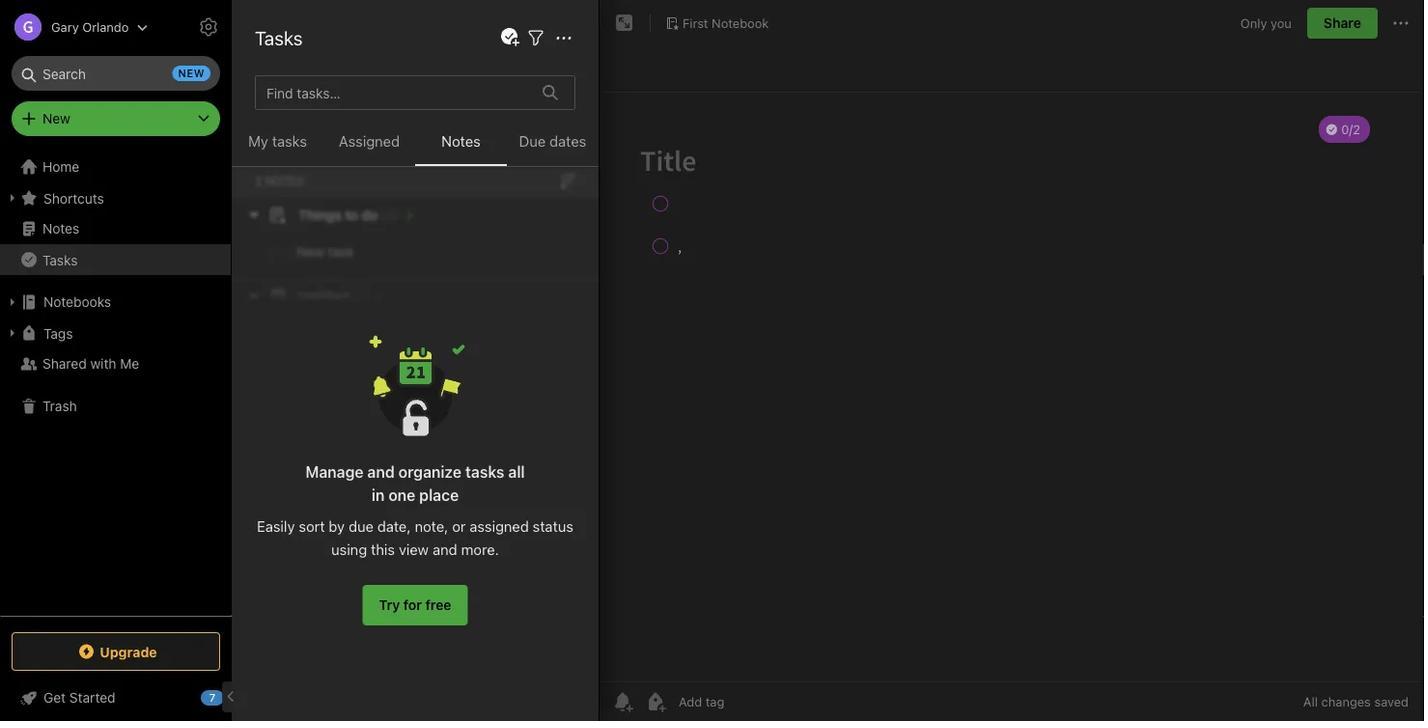 Task type: describe. For each thing, give the bounding box(es) containing it.
nov
[[257, 287, 278, 301]]

1 horizontal spatial a
[[301, 247, 308, 263]]

1 horizontal spatial notes
[[273, 19, 327, 42]]

shared
[[42, 356, 87, 372]]

Filter tasks field
[[524, 26, 548, 50]]

is
[[287, 247, 297, 263]]

home link
[[0, 152, 232, 183]]

due dates button
[[507, 129, 599, 166]]

tags button
[[0, 318, 231, 349]]

tasks button
[[0, 244, 231, 275]]

try for free button
[[363, 585, 468, 626]]

notebooks
[[43, 294, 111, 310]]

trash link
[[0, 391, 231, 422]]

settings image
[[197, 15, 220, 39]]

shortcuts button
[[0, 183, 231, 213]]

notes inside button
[[442, 133, 481, 150]]

and inside easily sort by due date, note, or assigned status using this view and more.
[[433, 541, 457, 558]]

notes
[[267, 60, 302, 76]]

assigned
[[339, 133, 400, 150]]

first notebook button
[[659, 10, 776, 37]]

saved
[[1375, 695, 1409, 709]]

organize
[[399, 463, 462, 481]]

shared with me link
[[0, 349, 231, 380]]

untitled
[[257, 111, 308, 127]]

7
[[209, 692, 216, 705]]

upgrade
[[100, 644, 157, 660]]

notebook
[[712, 16, 769, 30]]

orlando
[[82, 20, 129, 34]]

more actions and view options image
[[552, 27, 576, 50]]

only you
[[1241, 16, 1292, 30]]

easily
[[257, 518, 295, 535]]

or
[[452, 518, 466, 535]]

tasks inside my tasks button
[[272, 133, 307, 150]]

minutes
[[289, 156, 333, 170]]

all changes saved
[[1304, 695, 1409, 709]]

share button
[[1308, 8, 1378, 39]]

get started
[[43, 690, 116, 706]]

status
[[533, 518, 574, 535]]

0/2
[[278, 177, 296, 191]]

untitled ,
[[257, 111, 308, 147]]

filter tasks image
[[524, 27, 548, 50]]

due dates
[[519, 133, 587, 150]]

new
[[178, 67, 205, 80]]

notes link
[[0, 213, 231, 244]]

0 horizontal spatial notes
[[42, 221, 79, 237]]

home
[[42, 159, 79, 175]]

my
[[248, 133, 268, 150]]

28
[[282, 287, 296, 301]]

gary orlando
[[51, 20, 129, 34]]

expand note image
[[613, 12, 636, 35]]

place
[[419, 486, 459, 505]]

shortcuts
[[43, 190, 104, 206]]

click to collapse image
[[225, 686, 239, 709]]

assigned button
[[324, 129, 415, 166]]

1 horizontal spatial tasks
[[255, 26, 303, 49]]

first notebook
[[683, 16, 769, 30]]

more.
[[461, 541, 499, 558]]

started
[[69, 690, 116, 706]]

ago
[[336, 156, 356, 170]]

few
[[267, 156, 286, 170]]

try
[[379, 597, 400, 613]]

Help and Learning task checklist field
[[0, 683, 232, 714]]

this
[[371, 541, 395, 558]]

free
[[425, 597, 452, 613]]

try for free
[[379, 597, 452, 613]]

get
[[43, 690, 66, 706]]

,
[[257, 131, 261, 147]]

tree containing home
[[0, 152, 232, 615]]

sort
[[299, 518, 325, 535]]



Task type: locate. For each thing, give the bounding box(es) containing it.
and
[[368, 463, 395, 481], [433, 541, 457, 558]]

tasks inside manage and organize tasks all in one place
[[465, 463, 505, 481]]

Account field
[[0, 8, 148, 46]]

0 vertical spatial and
[[368, 463, 395, 481]]

1 vertical spatial test
[[348, 287, 369, 300]]

2 horizontal spatial notes
[[442, 133, 481, 150]]

all
[[1304, 695, 1318, 709]]

3
[[255, 60, 263, 76]]

1 vertical spatial and
[[433, 541, 457, 558]]

my tasks button
[[232, 129, 324, 166]]

0 horizontal spatial test
[[312, 247, 336, 263]]

1 vertical spatial a
[[301, 247, 308, 263]]

tag
[[313, 287, 331, 300]]

tasks up 3 notes
[[255, 26, 303, 49]]

test right tag
[[348, 287, 369, 300]]

notebooks link
[[0, 287, 231, 318]]

due
[[519, 133, 546, 150]]

0 horizontal spatial and
[[368, 463, 395, 481]]

tasks inside the tasks button
[[42, 252, 78, 268]]

view
[[399, 541, 429, 558]]

manage and organize tasks all in one place
[[306, 463, 525, 505]]

3 notes
[[255, 60, 302, 76]]

test
[[312, 247, 336, 263], [348, 287, 369, 300]]

0 vertical spatial tasks
[[255, 26, 303, 49]]

expand tags image
[[5, 325, 20, 341]]

1 horizontal spatial tasks
[[465, 463, 505, 481]]

notes up notes
[[273, 19, 327, 42]]

expand notebooks image
[[5, 295, 20, 310]]

new button
[[12, 101, 220, 136]]

test right is
[[312, 247, 336, 263]]

new
[[42, 111, 70, 127]]

More actions and view options field
[[548, 26, 576, 50]]

this
[[257, 247, 283, 263]]

date,
[[378, 518, 411, 535]]

0 vertical spatial notes
[[273, 19, 327, 42]]

tags
[[43, 325, 73, 341]]

for
[[404, 597, 422, 613]]

1 horizontal spatial and
[[433, 541, 457, 558]]

0 horizontal spatial tasks
[[42, 252, 78, 268]]

1 vertical spatial tasks
[[465, 463, 505, 481]]

1 vertical spatial tasks
[[42, 252, 78, 268]]

a right is
[[301, 247, 308, 263]]

1 vertical spatial notes
[[442, 133, 481, 150]]

using
[[331, 541, 367, 558]]

trash
[[42, 398, 77, 414]]

1 horizontal spatial test
[[348, 287, 369, 300]]

in
[[372, 486, 385, 505]]

this is a test
[[257, 247, 336, 263]]

a
[[257, 156, 263, 170], [301, 247, 308, 263]]

0 horizontal spatial a
[[257, 156, 263, 170]]

hello
[[257, 226, 290, 242]]

easily sort by due date, note, or assigned status using this view and more.
[[257, 518, 574, 558]]

due
[[349, 518, 374, 535]]

2 vertical spatial notes
[[42, 221, 79, 237]]

0 horizontal spatial tasks
[[272, 133, 307, 150]]

me
[[120, 356, 139, 372]]

and inside manage and organize tasks all in one place
[[368, 463, 395, 481]]

and down the note,
[[433, 541, 457, 558]]

new search field
[[25, 56, 211, 91]]

tasks left all
[[465, 463, 505, 481]]

add a reminder image
[[611, 691, 635, 714]]

note,
[[415, 518, 448, 535]]

notes down shortcuts
[[42, 221, 79, 237]]

Note Editor text field
[[600, 93, 1425, 682]]

nov 28
[[257, 287, 296, 301]]

all
[[508, 463, 525, 481]]

add tag image
[[644, 691, 667, 714]]

my tasks
[[248, 133, 307, 150]]

Search text field
[[25, 56, 207, 91]]

dates
[[550, 133, 587, 150]]

notes button
[[415, 129, 507, 166]]

tasks
[[255, 26, 303, 49], [42, 252, 78, 268]]

with
[[90, 356, 116, 372]]

a left few
[[257, 156, 263, 170]]

tasks down untitled
[[272, 133, 307, 150]]

0 vertical spatial tasks
[[272, 133, 307, 150]]

tasks
[[272, 133, 307, 150], [465, 463, 505, 481]]

gary
[[51, 20, 79, 34]]

manage
[[306, 463, 364, 481]]

0 vertical spatial a
[[257, 156, 263, 170]]

notes left due
[[442, 133, 481, 150]]

0 vertical spatial test
[[312, 247, 336, 263]]

notes
[[273, 19, 327, 42], [442, 133, 481, 150], [42, 221, 79, 237]]

Find tasks… text field
[[259, 77, 531, 108]]

new task image
[[498, 26, 522, 49]]

share
[[1324, 15, 1362, 31]]

note window element
[[600, 0, 1425, 721]]

upgrade button
[[12, 633, 220, 671]]

first
[[683, 16, 709, 30]]

shared with me
[[42, 356, 139, 372]]

one
[[389, 486, 416, 505]]

tasks up the notebooks
[[42, 252, 78, 268]]

only
[[1241, 16, 1268, 30]]

assigned
[[470, 518, 529, 535]]

you
[[1271, 16, 1292, 30]]

tree
[[0, 152, 232, 615]]

a few minutes ago
[[257, 156, 356, 170]]

by
[[329, 518, 345, 535]]

and up 'in' in the left of the page
[[368, 463, 395, 481]]

changes
[[1322, 695, 1371, 709]]



Task type: vqa. For each thing, say whether or not it's contained in the screenshot.
Add tag icon
yes



